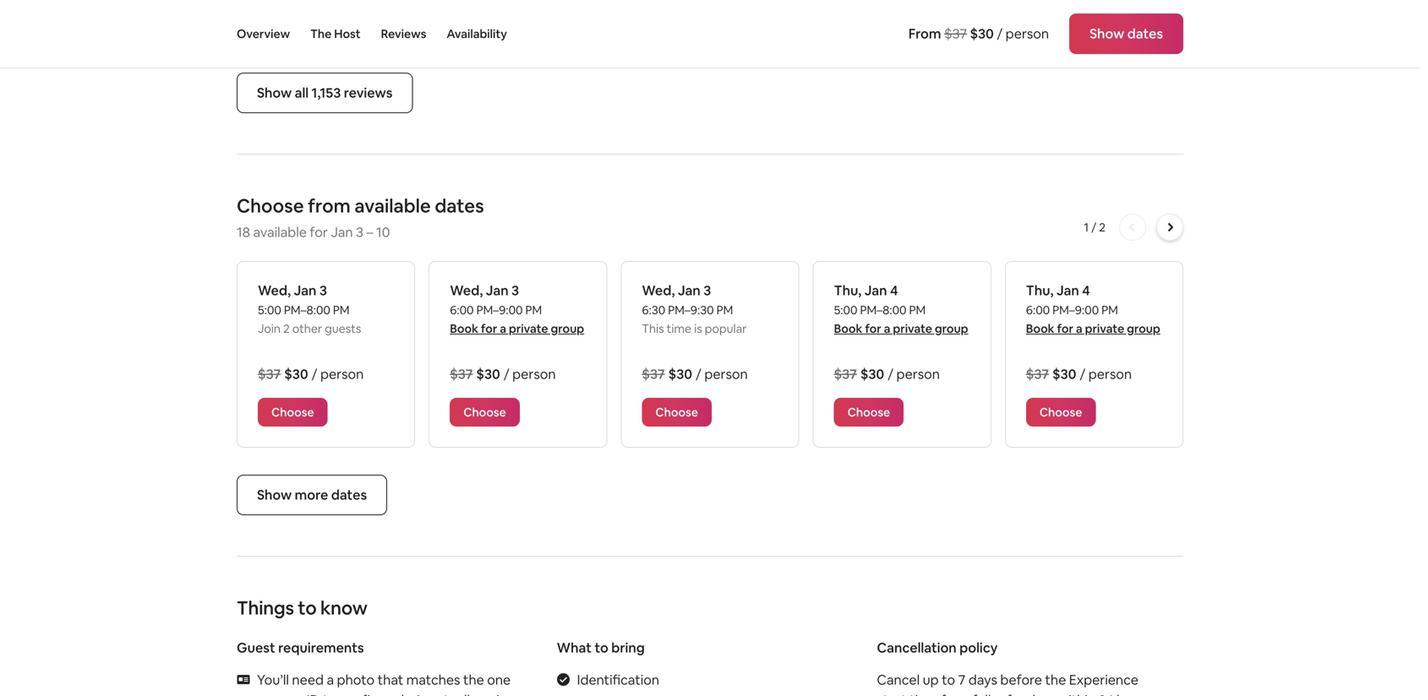 Task type: describe. For each thing, give the bounding box(es) containing it.
things to know
[[237, 597, 368, 621]]

/ for thu, jan 4 6:00 pm–9:00 pm book for a private group
[[1080, 366, 1086, 383]]

jan inside choose from available dates 18 available for jan 3 – 10
[[331, 224, 353, 241]]

wed, for wed, jan 3 6:00 pm–9:00 pm book for a private group
[[450, 282, 483, 299]]

the for or
[[1046, 672, 1067, 689]]

a for wed, jan 3 6:00 pm–9:00 pm book for a private group
[[500, 321, 507, 337]]

/ for wed, jan 3 6:30 pm–9:30 pm this time is popular
[[696, 366, 702, 383]]

for inside choose from available dates 18 available for jan 3 – 10
[[310, 224, 328, 241]]

$30 right from on the top right of page
[[970, 25, 994, 42]]

wed, jan 3 5:00 pm–8:00 pm join 2 other guests
[[258, 282, 361, 337]]

7
[[959, 672, 966, 689]]

matches
[[407, 672, 460, 689]]

$37 $30 / person for thu, jan 4 5:00 pm–8:00 pm book for a private group
[[834, 366, 940, 383]]

wed, jan 3 6:30 pm–9:30 pm this time is popular
[[642, 282, 747, 337]]

reviews button
[[381, 0, 427, 68]]

$37 $30 / person for wed, jan 3 6:00 pm–9:00 pm book for a private group
[[450, 366, 556, 383]]

show all 1,153 reviews link
[[237, 73, 413, 113]]

need
[[292, 672, 324, 689]]

for for thu, jan 4 5:00 pm–8:00 pm book for a private group
[[865, 321, 882, 337]]

choose from available dates 18 available for jan 3 – 10
[[237, 194, 484, 241]]

refund,
[[994, 692, 1039, 697]]

or
[[1042, 692, 1055, 697]]

thu, jan 4 5:00 pm–8:00 pm book for a private group
[[834, 282, 969, 337]]

wed, for wed, jan 3 5:00 pm–8:00 pm join 2 other guests
[[258, 282, 291, 299]]

$37 for thu, jan 4 6:00 pm–9:00 pm book for a private group
[[1026, 366, 1049, 383]]

to inside cancel up to 7 days before the experience start time for a full refund, or within 24 hour
[[942, 672, 956, 689]]

overview button
[[237, 0, 290, 68]]

show for show more dates
[[257, 487, 292, 504]]

person for wed, jan 3 6:00 pm–9:00 pm book for a private group
[[513, 366, 556, 383]]

$30 for thu, jan 4 5:00 pm–8:00 pm book for a private group
[[861, 366, 885, 383]]

requirements
[[278, 640, 364, 657]]

1,153
[[312, 84, 341, 101]]

pm–9:30
[[668, 303, 714, 318]]

4 for thu, jan 4 5:00 pm–8:00 pm book for a private group
[[890, 282, 898, 299]]

what
[[557, 640, 592, 657]]

pm–8:00 for 3
[[284, 303, 331, 318]]

the for actually
[[463, 672, 484, 689]]

time inside wed, jan 3 6:30 pm–9:30 pm this time is popular
[[667, 321, 692, 337]]

thu, for thu, jan 4 5:00 pm–8:00 pm book for a private group
[[834, 282, 862, 299]]

popular
[[705, 321, 747, 337]]

pm–9:00 for 4
[[1053, 303, 1099, 318]]

dates inside the show more dates link
[[331, 487, 367, 504]]

$37 $30 / person for thu, jan 4 6:00 pm–9:00 pm book for a private group
[[1026, 366, 1132, 383]]

is
[[694, 321, 702, 337]]

$37 for wed, jan 3 5:00 pm–8:00 pm join 2 other guests
[[258, 366, 281, 383]]

this
[[642, 321, 664, 337]]

jan for thu, jan 4 6:00 pm–9:00 pm book for a private group
[[1057, 282, 1080, 299]]

confirm
[[339, 692, 388, 697]]

private for thu, jan 4 6:00 pm–9:00 pm book for a private group
[[1085, 321, 1125, 337]]

start
[[877, 692, 907, 697]]

from $37 $30 / person
[[909, 25, 1049, 42]]

pm–9:00 for 3
[[477, 303, 523, 318]]

/ right 1
[[1092, 220, 1097, 235]]

guests
[[325, 321, 361, 337]]

$30 for wed, jan 3 6:00 pm–9:00 pm book for a private group
[[476, 366, 500, 383]]

5:00 for thu,
[[834, 303, 858, 318]]

0 horizontal spatial available
[[253, 224, 307, 241]]

reviews
[[381, 26, 427, 41]]

$30 for thu, jan 4 6:00 pm–9:00 pm book for a private group
[[1053, 366, 1077, 383]]

on
[[257, 692, 273, 697]]

your
[[276, 692, 304, 697]]

dates inside show dates link
[[1128, 25, 1164, 42]]

$37 $30 / person for wed, jan 3 6:30 pm–9:30 pm this time is popular
[[642, 366, 748, 383]]

jan for wed, jan 3 6:00 pm–9:00 pm book for a private group
[[486, 282, 509, 299]]

3 for wed, jan 3 6:00 pm–9:00 pm book for a private group
[[512, 282, 519, 299]]

$37 for wed, jan 3 6:00 pm–9:00 pm book for a private group
[[450, 366, 473, 383]]

join
[[258, 321, 281, 337]]

group for thu, jan 4 5:00 pm–8:00 pm book for a private group
[[935, 321, 969, 337]]

overview
[[237, 26, 290, 41]]

more
[[295, 487, 328, 504]]

you'll need a photo that matches the one on your id to confirm who's actually goin
[[257, 672, 516, 697]]

host
[[334, 26, 361, 41]]

know
[[320, 597, 368, 621]]

4 for thu, jan 4 6:00 pm–9:00 pm book for a private group
[[1083, 282, 1091, 299]]

one
[[487, 672, 511, 689]]

for for wed, jan 3 6:00 pm–9:00 pm book for a private group
[[481, 321, 497, 337]]

wed, jan 3 6:00 pm–9:00 pm book for a private group
[[450, 282, 584, 337]]

pm–8:00 for 4
[[860, 303, 907, 318]]

up
[[923, 672, 939, 689]]

identification
[[577, 672, 660, 689]]

availability
[[447, 26, 507, 41]]

cancel
[[877, 672, 920, 689]]

guest
[[237, 640, 275, 657]]



Task type: locate. For each thing, give the bounding box(es) containing it.
0 horizontal spatial pm–9:00
[[477, 303, 523, 318]]

for inside thu, jan 4 6:00 pm–9:00 pm book for a private group
[[1057, 321, 1074, 337]]

/ for wed, jan 3 5:00 pm–8:00 pm join 2 other guests
[[312, 366, 317, 383]]

$37 $30 / person down is
[[642, 366, 748, 383]]

0 horizontal spatial group
[[551, 321, 584, 337]]

photo
[[337, 672, 375, 689]]

show dates
[[1090, 25, 1164, 42]]

jan inside wed, jan 3 6:30 pm–9:30 pm this time is popular
[[678, 282, 701, 299]]

3 inside choose from available dates 18 available for jan 3 – 10
[[356, 224, 364, 241]]

thu, jan 4 6:00 pm–9:00 pm book for a private group
[[1026, 282, 1161, 337]]

0 vertical spatial time
[[667, 321, 692, 337]]

wed, for wed, jan 3 6:30 pm–9:30 pm this time is popular
[[642, 282, 675, 299]]

pm for thu, jan 4 5:00 pm–8:00 pm book for a private group
[[909, 303, 926, 318]]

1 horizontal spatial dates
[[435, 194, 484, 218]]

1 horizontal spatial book
[[834, 321, 863, 337]]

pm inside thu, jan 4 5:00 pm–8:00 pm book for a private group
[[909, 303, 926, 318]]

10
[[376, 224, 390, 241]]

group for wed, jan 3 6:00 pm–9:00 pm book for a private group
[[551, 321, 584, 337]]

jan
[[331, 224, 353, 241], [294, 282, 317, 299], [486, 282, 509, 299], [678, 282, 701, 299], [865, 282, 888, 299], [1057, 282, 1080, 299]]

0 vertical spatial available
[[355, 194, 431, 218]]

pm inside wed, jan 3 6:00 pm–9:00 pm book for a private group
[[526, 303, 542, 318]]

time inside cancel up to 7 days before the experience start time for a full refund, or within 24 hour
[[910, 692, 938, 697]]

1 horizontal spatial available
[[355, 194, 431, 218]]

pm–9:00 inside wed, jan 3 6:00 pm–9:00 pm book for a private group
[[477, 303, 523, 318]]

5:00 inside thu, jan 4 5:00 pm–8:00 pm book for a private group
[[834, 303, 858, 318]]

3
[[356, 224, 364, 241], [319, 282, 327, 299], [512, 282, 519, 299], [704, 282, 711, 299]]

3 for wed, jan 3 5:00 pm–8:00 pm join 2 other guests
[[319, 282, 327, 299]]

1 horizontal spatial 6:00
[[1026, 303, 1050, 318]]

2 private from the left
[[893, 321, 933, 337]]

for for thu, jan 4 6:00 pm–9:00 pm book for a private group
[[1057, 321, 1074, 337]]

0 horizontal spatial 5:00
[[258, 303, 281, 318]]

book for a private group link for wed, jan 3 6:00 pm–9:00 pm book for a private group
[[450, 321, 584, 337]]

thu, for thu, jan 4 6:00 pm–9:00 pm book for a private group
[[1026, 282, 1054, 299]]

/ down thu, jan 4 5:00 pm–8:00 pm book for a private group
[[888, 366, 894, 383]]

4 inside thu, jan 4 6:00 pm–9:00 pm book for a private group
[[1083, 282, 1091, 299]]

5:00 inside wed, jan 3 5:00 pm–8:00 pm join 2 other guests
[[258, 303, 281, 318]]

for inside thu, jan 4 5:00 pm–8:00 pm book for a private group
[[865, 321, 882, 337]]

list item
[[230, 0, 630, 73]]

3 private from the left
[[1085, 321, 1125, 337]]

1 private from the left
[[509, 321, 548, 337]]

pm inside wed, jan 3 5:00 pm–8:00 pm join 2 other guests
[[333, 303, 350, 318]]

1 pm from the left
[[333, 303, 350, 318]]

a inside wed, jan 3 6:00 pm–9:00 pm book for a private group
[[500, 321, 507, 337]]

6:00 for thu,
[[1026, 303, 1050, 318]]

what to bring
[[557, 640, 645, 657]]

1 the from the left
[[463, 672, 484, 689]]

2 wed, from the left
[[450, 282, 483, 299]]

the up or
[[1046, 672, 1067, 689]]

$30 down thu, jan 4 6:00 pm–9:00 pm book for a private group
[[1053, 366, 1077, 383]]

0 horizontal spatial private
[[509, 321, 548, 337]]

1 6:00 from the left
[[450, 303, 474, 318]]

bring
[[612, 640, 645, 657]]

pm for thu, jan 4 6:00 pm–9:00 pm book for a private group
[[1102, 303, 1119, 318]]

2 horizontal spatial wed,
[[642, 282, 675, 299]]

from
[[308, 194, 351, 218]]

0 horizontal spatial wed,
[[258, 282, 291, 299]]

4 pm from the left
[[909, 303, 926, 318]]

group inside thu, jan 4 6:00 pm–9:00 pm book for a private group
[[1127, 321, 1161, 337]]

id
[[307, 692, 320, 697]]

time down up
[[910, 692, 938, 697]]

book for wed, jan 3 6:00 pm–9:00 pm book for a private group
[[450, 321, 479, 337]]

show more dates
[[257, 487, 367, 504]]

1 vertical spatial time
[[910, 692, 938, 697]]

$37 $30 / person down thu, jan 4 5:00 pm–8:00 pm book for a private group
[[834, 366, 940, 383]]

/ down wed, jan 3 6:00 pm–9:00 pm book for a private group
[[504, 366, 510, 383]]

cancellation
[[877, 640, 957, 657]]

a inside thu, jan 4 6:00 pm–9:00 pm book for a private group
[[1076, 321, 1083, 337]]

experience
[[1069, 672, 1139, 689]]

for inside wed, jan 3 6:00 pm–9:00 pm book for a private group
[[481, 321, 497, 337]]

pm for wed, jan 3 6:00 pm–9:00 pm book for a private group
[[526, 303, 542, 318]]

2 horizontal spatial private
[[1085, 321, 1125, 337]]

all
[[295, 84, 309, 101]]

1 horizontal spatial time
[[910, 692, 938, 697]]

book inside wed, jan 3 6:00 pm–9:00 pm book for a private group
[[450, 321, 479, 337]]

the host
[[310, 26, 361, 41]]

2 pm–8:00 from the left
[[860, 303, 907, 318]]

0 vertical spatial show
[[1090, 25, 1125, 42]]

to left 7
[[942, 672, 956, 689]]

reviews
[[344, 84, 393, 101]]

3 wed, from the left
[[642, 282, 675, 299]]

for
[[310, 224, 328, 241], [481, 321, 497, 337], [865, 321, 882, 337], [1057, 321, 1074, 337], [941, 692, 959, 697]]

3 inside wed, jan 3 5:00 pm–8:00 pm join 2 other guests
[[319, 282, 327, 299]]

/ for thu, jan 4 5:00 pm–8:00 pm book for a private group
[[888, 366, 894, 383]]

5:00 for wed,
[[258, 303, 281, 318]]

1 horizontal spatial wed,
[[450, 282, 483, 299]]

1 horizontal spatial pm–9:00
[[1053, 303, 1099, 318]]

0 horizontal spatial 6:00
[[450, 303, 474, 318]]

pm inside wed, jan 3 6:30 pm–9:30 pm this time is popular
[[717, 303, 733, 318]]

$30
[[970, 25, 994, 42], [284, 366, 308, 383], [476, 366, 500, 383], [669, 366, 693, 383], [861, 366, 885, 383], [1053, 366, 1077, 383]]

1 book for a private group link from the left
[[450, 321, 584, 337]]

$30 down thu, jan 4 5:00 pm–8:00 pm book for a private group
[[861, 366, 885, 383]]

3 pm from the left
[[717, 303, 733, 318]]

the host button
[[310, 0, 361, 68]]

jan inside wed, jan 3 5:00 pm–8:00 pm join 2 other guests
[[294, 282, 317, 299]]

0 horizontal spatial time
[[667, 321, 692, 337]]

1 book from the left
[[450, 321, 479, 337]]

wed, inside wed, jan 3 6:00 pm–9:00 pm book for a private group
[[450, 282, 483, 299]]

jan for wed, jan 3 6:30 pm–9:30 pm this time is popular
[[678, 282, 701, 299]]

within
[[1058, 692, 1096, 697]]

2 $37 $30 / person from the left
[[450, 366, 556, 383]]

available down choose
[[253, 224, 307, 241]]

2 thu, from the left
[[1026, 282, 1054, 299]]

$30 down pm–9:30
[[669, 366, 693, 383]]

4 $37 $30 / person from the left
[[834, 366, 940, 383]]

a inside cancel up to 7 days before the experience start time for a full refund, or within 24 hour
[[962, 692, 970, 697]]

wed, inside wed, jan 3 5:00 pm–8:00 pm join 2 other guests
[[258, 282, 291, 299]]

book for a private group link for thu, jan 4 5:00 pm–8:00 pm book for a private group
[[834, 321, 969, 337]]

to right id
[[323, 692, 336, 697]]

18
[[237, 224, 250, 241]]

1 horizontal spatial group
[[935, 321, 969, 337]]

1 wed, from the left
[[258, 282, 291, 299]]

1 horizontal spatial the
[[1046, 672, 1067, 689]]

to left know
[[298, 597, 317, 621]]

to inside you'll need a photo that matches the one on your id to confirm who's actually goin
[[323, 692, 336, 697]]

1 pm–9:00 from the left
[[477, 303, 523, 318]]

private inside wed, jan 3 6:00 pm–9:00 pm book for a private group
[[509, 321, 548, 337]]

group inside wed, jan 3 6:00 pm–9:00 pm book for a private group
[[551, 321, 584, 337]]

wed,
[[258, 282, 291, 299], [450, 282, 483, 299], [642, 282, 675, 299]]

1 horizontal spatial thu,
[[1026, 282, 1054, 299]]

3 book from the left
[[1026, 321, 1055, 337]]

a inside you'll need a photo that matches the one on your id to confirm who's actually goin
[[327, 672, 334, 689]]

2 horizontal spatial dates
[[1128, 25, 1164, 42]]

before
[[1001, 672, 1043, 689]]

$37
[[945, 25, 967, 42], [258, 366, 281, 383], [450, 366, 473, 383], [642, 366, 665, 383], [834, 366, 857, 383], [1026, 366, 1049, 383]]

2 book from the left
[[834, 321, 863, 337]]

3 inside wed, jan 3 6:30 pm–9:30 pm this time is popular
[[704, 282, 711, 299]]

2 pm–9:00 from the left
[[1053, 303, 1099, 318]]

6:00 inside thu, jan 4 6:00 pm–9:00 pm book for a private group
[[1026, 303, 1050, 318]]

the up actually
[[463, 672, 484, 689]]

guest requirements
[[237, 640, 364, 657]]

actually
[[429, 692, 477, 697]]

show all 1,153 reviews
[[257, 84, 393, 101]]

book for thu, jan 4 5:00 pm–8:00 pm book for a private group
[[834, 321, 863, 337]]

a for thu, jan 4 5:00 pm–8:00 pm book for a private group
[[884, 321, 891, 337]]

0 horizontal spatial dates
[[331, 487, 367, 504]]

2 pm from the left
[[526, 303, 542, 318]]

you'll
[[257, 672, 289, 689]]

group for thu, jan 4 6:00 pm–9:00 pm book for a private group
[[1127, 321, 1161, 337]]

6:00
[[450, 303, 474, 318], [1026, 303, 1050, 318]]

pm–8:00 inside thu, jan 4 5:00 pm–8:00 pm book for a private group
[[860, 303, 907, 318]]

1 group from the left
[[551, 321, 584, 337]]

thu,
[[834, 282, 862, 299], [1026, 282, 1054, 299]]

pm–8:00
[[284, 303, 331, 318], [860, 303, 907, 318]]

show
[[1090, 25, 1125, 42], [257, 84, 292, 101], [257, 487, 292, 504]]

$30 down other
[[284, 366, 308, 383]]

show for show dates
[[1090, 25, 1125, 42]]

2 right join
[[283, 321, 290, 337]]

2 inside wed, jan 3 5:00 pm–8:00 pm join 2 other guests
[[283, 321, 290, 337]]

2 right 1
[[1099, 220, 1106, 235]]

0 horizontal spatial thu,
[[834, 282, 862, 299]]

$37 for thu, jan 4 5:00 pm–8:00 pm book for a private group
[[834, 366, 857, 383]]

5:00
[[258, 303, 281, 318], [834, 303, 858, 318]]

available
[[355, 194, 431, 218], [253, 224, 307, 241]]

person for wed, jan 3 5:00 pm–8:00 pm join 2 other guests
[[320, 366, 364, 383]]

/ right from on the top right of page
[[997, 25, 1003, 42]]

from
[[909, 25, 942, 42]]

2
[[1099, 220, 1106, 235], [283, 321, 290, 337]]

2 horizontal spatial book for a private group link
[[1026, 321, 1161, 337]]

0 horizontal spatial 2
[[283, 321, 290, 337]]

show for show all 1,153 reviews
[[257, 84, 292, 101]]

private inside thu, jan 4 6:00 pm–9:00 pm book for a private group
[[1085, 321, 1125, 337]]

pm–9:00
[[477, 303, 523, 318], [1053, 303, 1099, 318]]

1 horizontal spatial 4
[[1083, 282, 1091, 299]]

3 book for a private group link from the left
[[1026, 321, 1161, 337]]

$37 $30 / person down wed, jan 3 6:00 pm–9:00 pm book for a private group
[[450, 366, 556, 383]]

who's
[[391, 692, 426, 697]]

jan for wed, jan 3 5:00 pm–8:00 pm join 2 other guests
[[294, 282, 317, 299]]

2 horizontal spatial group
[[1127, 321, 1161, 337]]

that
[[378, 672, 404, 689]]

2 4 from the left
[[1083, 282, 1091, 299]]

person for wed, jan 3 6:30 pm–9:30 pm this time is popular
[[705, 366, 748, 383]]

4 inside thu, jan 4 5:00 pm–8:00 pm book for a private group
[[890, 282, 898, 299]]

available up 10
[[355, 194, 431, 218]]

1 horizontal spatial 2
[[1099, 220, 1106, 235]]

pm–9:00 inside thu, jan 4 6:00 pm–9:00 pm book for a private group
[[1053, 303, 1099, 318]]

0 horizontal spatial pm–8:00
[[284, 303, 331, 318]]

jan inside thu, jan 4 6:00 pm–9:00 pm book for a private group
[[1057, 282, 1080, 299]]

1 vertical spatial show
[[257, 84, 292, 101]]

/ for wed, jan 3 6:00 pm–9:00 pm book for a private group
[[504, 366, 510, 383]]

$37 $30 / person for wed, jan 3 5:00 pm–8:00 pm join 2 other guests
[[258, 366, 364, 383]]

1 4 from the left
[[890, 282, 898, 299]]

$30 down wed, jan 3 6:00 pm–9:00 pm book for a private group
[[476, 366, 500, 383]]

the inside you'll need a photo that matches the one on your id to confirm who's actually goin
[[463, 672, 484, 689]]

3 for wed, jan 3 6:30 pm–9:30 pm this time is popular
[[704, 282, 711, 299]]

availability button
[[447, 0, 507, 68]]

show dates link
[[1070, 14, 1184, 54]]

2 group from the left
[[935, 321, 969, 337]]

a inside thu, jan 4 5:00 pm–8:00 pm book for a private group
[[884, 321, 891, 337]]

book inside thu, jan 4 6:00 pm–9:00 pm book for a private group
[[1026, 321, 1055, 337]]

5 pm from the left
[[1102, 303, 1119, 318]]

0 vertical spatial 2
[[1099, 220, 1106, 235]]

the inside cancel up to 7 days before the experience start time for a full refund, or within 24 hour
[[1046, 672, 1067, 689]]

1 vertical spatial dates
[[435, 194, 484, 218]]

0 horizontal spatial book
[[450, 321, 479, 337]]

days
[[969, 672, 998, 689]]

1 5:00 from the left
[[258, 303, 281, 318]]

$37 $30 / person down other
[[258, 366, 364, 383]]

0 vertical spatial dates
[[1128, 25, 1164, 42]]

$37 for wed, jan 3 6:30 pm–9:30 pm this time is popular
[[642, 366, 665, 383]]

the
[[463, 672, 484, 689], [1046, 672, 1067, 689]]

3 $37 $30 / person from the left
[[642, 366, 748, 383]]

pm for wed, jan 3 6:30 pm–9:30 pm this time is popular
[[717, 303, 733, 318]]

person for thu, jan 4 5:00 pm–8:00 pm book for a private group
[[897, 366, 940, 383]]

things
[[237, 597, 294, 621]]

/
[[997, 25, 1003, 42], [1092, 220, 1097, 235], [312, 366, 317, 383], [504, 366, 510, 383], [696, 366, 702, 383], [888, 366, 894, 383], [1080, 366, 1086, 383]]

1
[[1084, 220, 1089, 235]]

the
[[310, 26, 332, 41]]

pm for wed, jan 3 5:00 pm–8:00 pm join 2 other guests
[[333, 303, 350, 318]]

group
[[551, 321, 584, 337], [935, 321, 969, 337], [1127, 321, 1161, 337]]

0 horizontal spatial the
[[463, 672, 484, 689]]

time
[[667, 321, 692, 337], [910, 692, 938, 697]]

3 group from the left
[[1127, 321, 1161, 337]]

3 inside wed, jan 3 6:00 pm–9:00 pm book for a private group
[[512, 282, 519, 299]]

private for wed, jan 3 6:00 pm–9:00 pm book for a private group
[[509, 321, 548, 337]]

book for a private group link
[[450, 321, 584, 337], [834, 321, 969, 337], [1026, 321, 1161, 337]]

for inside cancel up to 7 days before the experience start time for a full refund, or within 24 hour
[[941, 692, 959, 697]]

1 pm–8:00 from the left
[[284, 303, 331, 318]]

private for thu, jan 4 5:00 pm–8:00 pm book for a private group
[[893, 321, 933, 337]]

2 vertical spatial dates
[[331, 487, 367, 504]]

a for thu, jan 4 6:00 pm–9:00 pm book for a private group
[[1076, 321, 1083, 337]]

$30 for wed, jan 3 6:30 pm–9:30 pm this time is popular
[[669, 366, 693, 383]]

/ down other
[[312, 366, 317, 383]]

group inside thu, jan 4 5:00 pm–8:00 pm book for a private group
[[935, 321, 969, 337]]

a
[[500, 321, 507, 337], [884, 321, 891, 337], [1076, 321, 1083, 337], [327, 672, 334, 689], [962, 692, 970, 697]]

1 vertical spatial available
[[253, 224, 307, 241]]

dates inside choose from available dates 18 available for jan 3 – 10
[[435, 194, 484, 218]]

24
[[1099, 692, 1114, 697]]

jan for thu, jan 4 5:00 pm–8:00 pm book for a private group
[[865, 282, 888, 299]]

–
[[367, 224, 373, 241]]

2 the from the left
[[1046, 672, 1067, 689]]

time left is
[[667, 321, 692, 337]]

1 horizontal spatial 5:00
[[834, 303, 858, 318]]

2 vertical spatial show
[[257, 487, 292, 504]]

6:30
[[642, 303, 666, 318]]

person for thu, jan 4 6:00 pm–9:00 pm book for a private group
[[1089, 366, 1132, 383]]

policy
[[960, 640, 998, 657]]

choose
[[237, 194, 304, 218]]

$37 $30 / person down thu, jan 4 6:00 pm–9:00 pm book for a private group
[[1026, 366, 1132, 383]]

0 horizontal spatial book for a private group link
[[450, 321, 584, 337]]

2 5:00 from the left
[[834, 303, 858, 318]]

/ down thu, jan 4 6:00 pm–9:00 pm book for a private group
[[1080, 366, 1086, 383]]

6:00 inside wed, jan 3 6:00 pm–9:00 pm book for a private group
[[450, 303, 474, 318]]

to left bring
[[595, 640, 609, 657]]

1 $37 $30 / person from the left
[[258, 366, 364, 383]]

jan inside wed, jan 3 6:00 pm–9:00 pm book for a private group
[[486, 282, 509, 299]]

cancel up to 7 days before the experience start time for a full refund, or within 24 hour
[[877, 672, 1152, 697]]

5 $37 $30 / person from the left
[[1026, 366, 1132, 383]]

1 horizontal spatial private
[[893, 321, 933, 337]]

thu, inside thu, jan 4 5:00 pm–8:00 pm book for a private group
[[834, 282, 862, 299]]

book for thu, jan 4 6:00 pm–9:00 pm book for a private group
[[1026, 321, 1055, 337]]

to
[[298, 597, 317, 621], [595, 640, 609, 657], [942, 672, 956, 689], [323, 692, 336, 697]]

1 horizontal spatial pm–8:00
[[860, 303, 907, 318]]

1 horizontal spatial book for a private group link
[[834, 321, 969, 337]]

book for a private group link for thu, jan 4 6:00 pm–9:00 pm book for a private group
[[1026, 321, 1161, 337]]

pm
[[333, 303, 350, 318], [526, 303, 542, 318], [717, 303, 733, 318], [909, 303, 926, 318], [1102, 303, 1119, 318]]

1 vertical spatial 2
[[283, 321, 290, 337]]

cancellation policy
[[877, 640, 998, 657]]

1 thu, from the left
[[834, 282, 862, 299]]

$37 $30 / person
[[258, 366, 364, 383], [450, 366, 556, 383], [642, 366, 748, 383], [834, 366, 940, 383], [1026, 366, 1132, 383]]

2 book for a private group link from the left
[[834, 321, 969, 337]]

4
[[890, 282, 898, 299], [1083, 282, 1091, 299]]

full
[[973, 692, 991, 697]]

list
[[230, 0, 1191, 73]]

dates
[[1128, 25, 1164, 42], [435, 194, 484, 218], [331, 487, 367, 504]]

2 horizontal spatial book
[[1026, 321, 1055, 337]]

wed, inside wed, jan 3 6:30 pm–9:30 pm this time is popular
[[642, 282, 675, 299]]

jan inside thu, jan 4 5:00 pm–8:00 pm book for a private group
[[865, 282, 888, 299]]

person
[[1006, 25, 1049, 42], [320, 366, 364, 383], [513, 366, 556, 383], [705, 366, 748, 383], [897, 366, 940, 383], [1089, 366, 1132, 383]]

2 6:00 from the left
[[1026, 303, 1050, 318]]

book
[[450, 321, 479, 337], [834, 321, 863, 337], [1026, 321, 1055, 337]]

6:00 for wed,
[[450, 303, 474, 318]]

show more dates link
[[237, 475, 387, 516]]

thu, inside thu, jan 4 6:00 pm–9:00 pm book for a private group
[[1026, 282, 1054, 299]]

$30 for wed, jan 3 5:00 pm–8:00 pm join 2 other guests
[[284, 366, 308, 383]]

1 / 2
[[1084, 220, 1106, 235]]

pm inside thu, jan 4 6:00 pm–9:00 pm book for a private group
[[1102, 303, 1119, 318]]

book inside thu, jan 4 5:00 pm–8:00 pm book for a private group
[[834, 321, 863, 337]]

private
[[509, 321, 548, 337], [893, 321, 933, 337], [1085, 321, 1125, 337]]

0 horizontal spatial 4
[[890, 282, 898, 299]]

/ down is
[[696, 366, 702, 383]]

private inside thu, jan 4 5:00 pm–8:00 pm book for a private group
[[893, 321, 933, 337]]

pm–8:00 inside wed, jan 3 5:00 pm–8:00 pm join 2 other guests
[[284, 303, 331, 318]]

other
[[292, 321, 322, 337]]



Task type: vqa. For each thing, say whether or not it's contained in the screenshot.
the Donations inside the DONATIONS ARE TAX DEDUCTIBLE IN THE US TO THE EXTENT PERMITTED BY LAW. YOU WILL RECEIVE A TAX RECEIPT FROM
no



